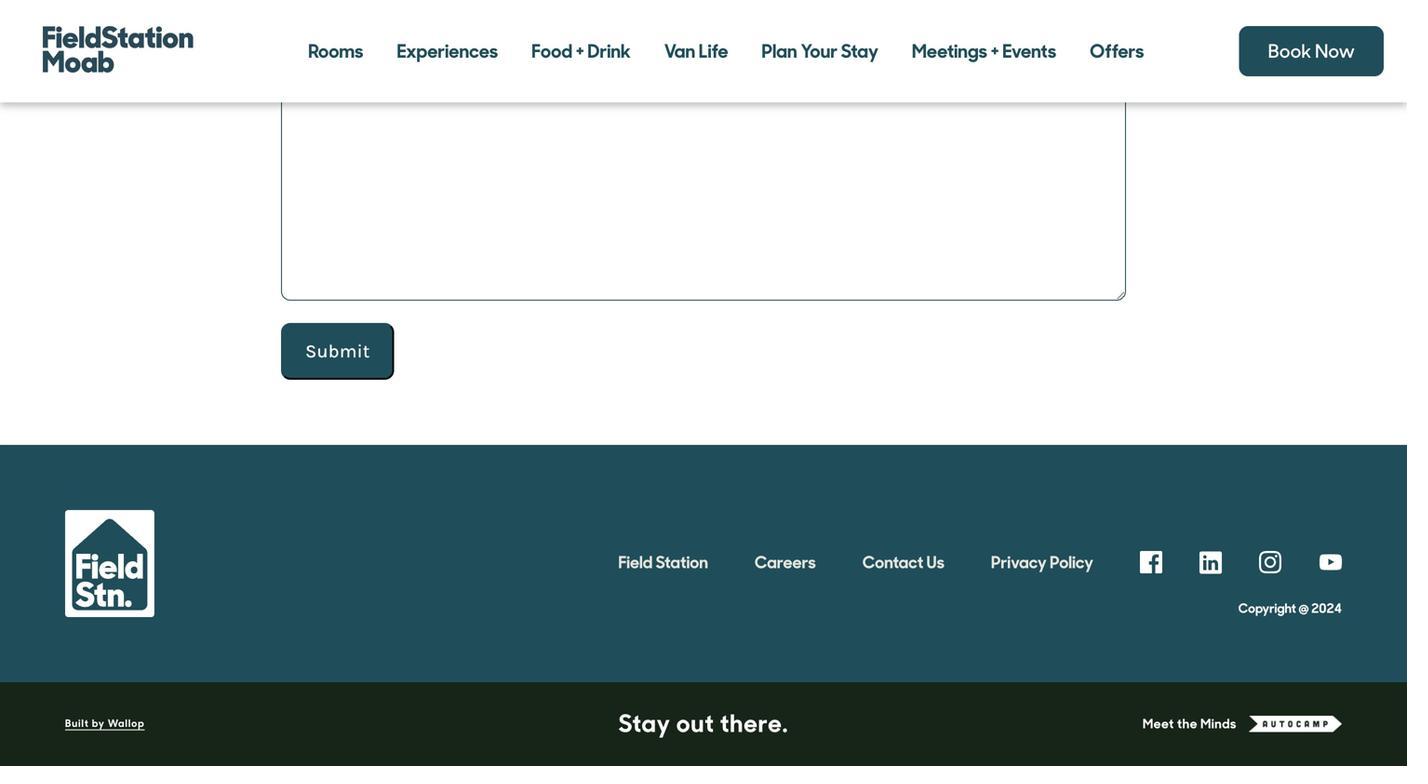 Task type: describe. For each thing, give the bounding box(es) containing it.
youtube image
[[1320, 554, 1342, 571]]

now
[[1315, 39, 1355, 63]]

built by wallop
[[65, 717, 145, 730]]

stay out there.
[[619, 708, 789, 740]]

book now link
[[1240, 26, 1384, 76]]

@
[[1299, 600, 1309, 617]]

contact us
[[863, 551, 945, 573]]

meet
[[1143, 715, 1174, 732]]

field station link
[[619, 551, 708, 574]]

built
[[65, 717, 89, 730]]

+ for drink
[[576, 39, 584, 63]]

life
[[699, 39, 728, 63]]

your
[[801, 39, 838, 63]]

the
[[1177, 715, 1198, 732]]

plan your stay link
[[745, 23, 895, 79]]

1 vertical spatial stay
[[619, 708, 671, 740]]

submit button
[[281, 323, 394, 380]]

careers link
[[755, 551, 816, 574]]

van life
[[664, 39, 728, 63]]

0 vertical spatial stay
[[841, 39, 879, 63]]

privacy policy
[[991, 551, 1094, 573]]

field station
[[619, 551, 708, 573]]

plan
[[762, 39, 797, 63]]

description
[[281, 60, 371, 81]]

submit
[[305, 340, 370, 362]]

food
[[532, 39, 573, 63]]

experiences link
[[380, 23, 515, 79]]

meet the minds link
[[1143, 709, 1342, 739]]

event
[[394, 60, 438, 81]]

instagram image
[[1259, 551, 1283, 574]]

book
[[1268, 39, 1312, 63]]



Task type: locate. For each thing, give the bounding box(es) containing it.
wallop
[[108, 717, 145, 730]]

+ for events
[[991, 39, 999, 63]]

careers
[[755, 551, 816, 573]]

offers
[[1090, 39, 1144, 63]]

plan your stay
[[762, 39, 879, 63]]

food + drink link
[[515, 23, 648, 79]]

2 + from the left
[[991, 39, 999, 63]]

copyright
[[1239, 600, 1296, 617]]

+ left events
[[991, 39, 999, 63]]

rooms link
[[292, 23, 380, 79]]

events
[[1003, 39, 1057, 63]]

brand logo image
[[1249, 709, 1342, 739]]

book now
[[1268, 39, 1355, 63]]

van life link
[[648, 23, 745, 79]]

+
[[576, 39, 584, 63], [991, 39, 999, 63]]

contact us link
[[863, 551, 945, 574]]

meet the minds
[[1143, 715, 1237, 732]]

description of event *
[[281, 60, 448, 81]]

0 horizontal spatial +
[[576, 39, 584, 63]]

of
[[374, 60, 390, 81]]

privacy policy link
[[991, 551, 1094, 574]]

meetings
[[912, 39, 988, 63]]

built by wallop link
[[65, 717, 145, 730]]

None text field
[[281, 0, 1126, 27], [281, 92, 1126, 301], [281, 0, 1126, 27], [281, 92, 1126, 301]]

minds
[[1201, 715, 1237, 732]]

privacy
[[991, 551, 1047, 573]]

van
[[664, 39, 696, 63]]

1 horizontal spatial stay
[[841, 39, 879, 63]]

station
[[656, 551, 708, 573]]

stay right your on the right top of page
[[841, 39, 879, 63]]

out
[[677, 708, 715, 740]]

field
[[619, 551, 653, 573]]

1 horizontal spatial +
[[991, 39, 999, 63]]

contact
[[863, 551, 924, 573]]

policy
[[1050, 551, 1094, 573]]

0 horizontal spatial stay
[[619, 708, 671, 740]]

drink
[[588, 39, 631, 63]]

experiences
[[397, 39, 498, 63]]

stay left out
[[619, 708, 671, 740]]

1 + from the left
[[576, 39, 584, 63]]

+ right food
[[576, 39, 584, 63]]

meetings + events
[[912, 39, 1057, 63]]

linkedin image
[[1200, 551, 1222, 574]]

stay
[[841, 39, 879, 63], [619, 708, 671, 740]]

facebook image
[[1140, 551, 1163, 574]]

rooms
[[308, 39, 363, 63]]

field station logo image
[[65, 510, 155, 617]]

food + drink
[[532, 39, 631, 63]]

meetings + events link
[[895, 23, 1073, 79]]

*
[[441, 60, 448, 81]]

copyright @ 2024
[[1239, 600, 1342, 617]]

offers link
[[1073, 23, 1161, 79]]

us
[[927, 551, 945, 573]]

there.
[[720, 708, 789, 740]]

2024
[[1312, 600, 1342, 617]]

by
[[92, 717, 105, 730]]



Task type: vqa. For each thing, say whether or not it's contained in the screenshot.
the "Now"
yes



